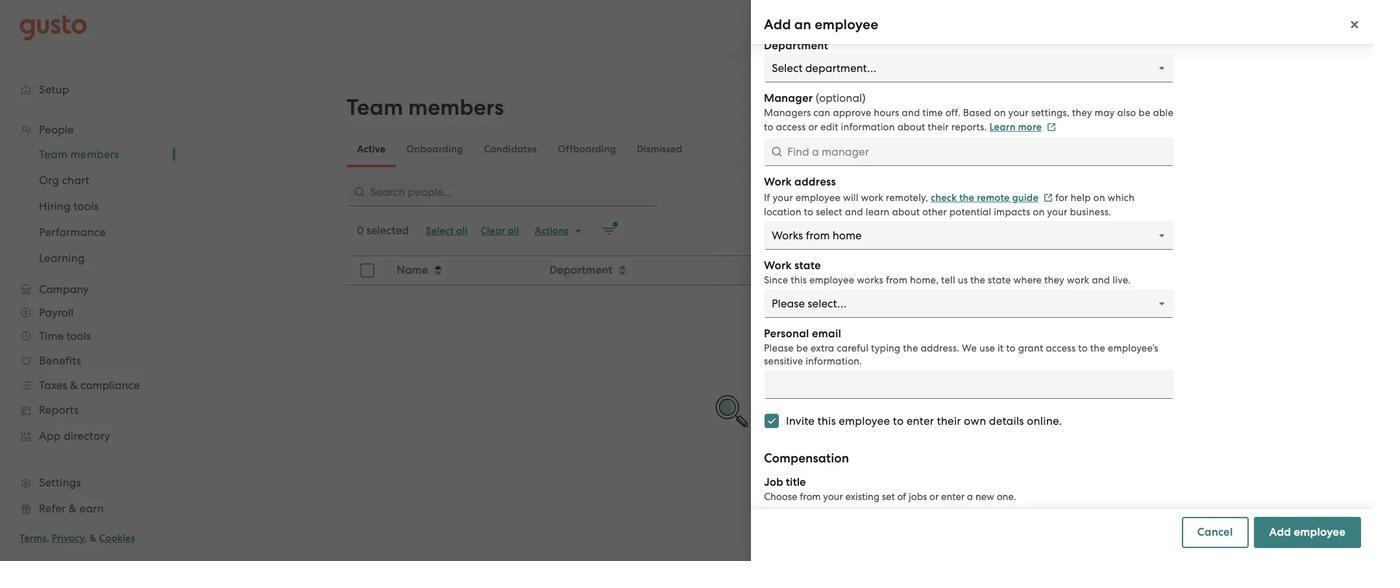 Task type: locate. For each thing, give the bounding box(es) containing it.
1 horizontal spatial state
[[988, 275, 1011, 286]]

0 vertical spatial a
[[1104, 103, 1111, 117]]

0 vertical spatial from
[[886, 275, 908, 286]]

found
[[806, 404, 837, 417]]

1 horizontal spatial enter
[[941, 491, 965, 503]]

about down 'remotely,'
[[892, 206, 920, 218]]

your inside for help on which location to select and learn about other potential impacts on your business.
[[1047, 206, 1068, 218]]

on up business.
[[1094, 192, 1105, 204]]

access inside managers can approve hours and time off. based on your settings, they may also be able to access or edit information about their reports.
[[776, 121, 806, 133]]

1 vertical spatial they
[[1045, 275, 1065, 286]]

home image
[[19, 15, 87, 41]]

0 vertical spatial state
[[795, 259, 821, 273]]

about down time
[[898, 121, 925, 133]]

and inside managers can approve hours and time off. based on your settings, they may also be able to access or edit information about their reports.
[[902, 107, 920, 119]]

opens in a new tab image down settings,
[[1047, 123, 1056, 132]]

they right where
[[1045, 275, 1065, 286]]

to inside for help on which location to select and learn about other potential impacts on your business.
[[804, 206, 814, 218]]

0 horizontal spatial department
[[550, 264, 612, 277]]

opens in a new tab image inside learn more link
[[1047, 123, 1056, 132]]

all inside clear all button
[[508, 225, 519, 237]]

work state since this employee works from home, tell us the state where they work and live.
[[764, 259, 1131, 286]]

and
[[902, 107, 920, 119], [845, 206, 863, 218], [1092, 275, 1110, 286]]

remote
[[977, 192, 1010, 204]]

0 horizontal spatial access
[[776, 121, 806, 133]]

1 vertical spatial enter
[[941, 491, 965, 503]]

, left the &
[[85, 533, 87, 545]]

selected
[[366, 224, 409, 237]]

0 vertical spatial opens in a new tab image
[[1047, 123, 1056, 132]]

help
[[1071, 192, 1091, 204]]

a left new
[[967, 491, 973, 503]]

new
[[976, 491, 995, 503]]

on
[[994, 107, 1006, 119], [1094, 192, 1105, 204], [1033, 206, 1045, 218]]

0 horizontal spatial state
[[795, 259, 821, 273]]

1 horizontal spatial this
[[818, 415, 836, 428]]

managers can approve hours and time off. based on your settings, they may also be able to access or edit information about their reports.
[[764, 107, 1174, 133]]

2 horizontal spatial add
[[1269, 526, 1291, 539]]

2 horizontal spatial on
[[1094, 192, 1105, 204]]

select
[[426, 225, 454, 237]]

employment type
[[918, 264, 1009, 277]]

where
[[1014, 275, 1042, 286]]

all for clear all
[[508, 225, 519, 237]]

or right jobs
[[930, 491, 939, 503]]

be inside personal email please be extra careful typing the address. we use it to grant access to the employee's sensitive information.
[[796, 343, 808, 354]]

0 horizontal spatial this
[[791, 275, 807, 286]]

an
[[794, 16, 811, 33]]

employment type button
[[910, 257, 1203, 284]]

employee inside button
[[1294, 526, 1346, 539]]

they left 'may' in the right top of the page
[[1072, 107, 1092, 119]]

opens in a new tab image left for
[[1044, 194, 1053, 203]]

1 vertical spatial or
[[930, 491, 939, 503]]

your
[[1008, 107, 1029, 119], [773, 192, 793, 204], [1047, 206, 1068, 218], [823, 491, 843, 503]]

1 horizontal spatial ,
[[85, 533, 87, 545]]

dismissed button
[[627, 134, 693, 165]]

department inside department button
[[550, 264, 612, 277]]

check the remote guide
[[931, 192, 1039, 204]]

and left live. on the right
[[1092, 275, 1110, 286]]

this right since
[[791, 275, 807, 286]]

0 vertical spatial about
[[898, 121, 925, 133]]

work up since
[[764, 259, 792, 273]]

your inside the job title choose from your existing set of jobs or enter a new one.
[[823, 491, 843, 503]]

the right typing
[[903, 343, 918, 354]]

people
[[768, 404, 804, 417]]

1 vertical spatial department
[[550, 264, 612, 277]]

which
[[1108, 192, 1135, 204]]

employee
[[815, 16, 879, 33], [796, 192, 841, 204], [809, 275, 855, 286], [839, 415, 890, 428], [1294, 526, 1346, 539]]

will
[[843, 192, 859, 204]]

name button
[[389, 257, 540, 284]]

cancel button
[[1182, 517, 1249, 549]]

guide
[[1012, 192, 1039, 204]]

1 horizontal spatial from
[[886, 275, 908, 286]]

all inside select all button
[[456, 225, 468, 237]]

1 horizontal spatial or
[[930, 491, 939, 503]]

0 horizontal spatial a
[[967, 491, 973, 503]]

0 horizontal spatial add
[[764, 16, 791, 33]]

1 vertical spatial a
[[967, 491, 973, 503]]

it
[[998, 343, 1004, 354]]

a left also
[[1104, 103, 1111, 117]]

0 vertical spatial add
[[764, 16, 791, 33]]

add inside add a team member button
[[1079, 103, 1101, 117]]

learn more
[[990, 121, 1042, 133]]

your up location
[[773, 192, 793, 204]]

enter left new
[[941, 491, 965, 503]]

be right also
[[1139, 107, 1151, 119]]

and inside for help on which location to select and learn about other potential impacts on your business.
[[845, 206, 863, 218]]

1 vertical spatial work
[[1067, 275, 1090, 286]]

enter
[[907, 415, 934, 428], [941, 491, 965, 503]]

online.
[[1027, 415, 1062, 428]]

0 horizontal spatial all
[[456, 225, 468, 237]]

1 vertical spatial work
[[764, 259, 792, 273]]

Invite this employee to enter their own details online. checkbox
[[758, 407, 786, 436]]

from down title
[[800, 491, 821, 503]]

if
[[764, 192, 770, 204]]

cookies
[[99, 533, 135, 545]]

the inside work state since this employee works from home, tell us the state where they work and live.
[[971, 275, 986, 286]]

opens in a new tab image for check the remote guide
[[1044, 194, 1053, 203]]

they inside work state since this employee works from home, tell us the state where they work and live.
[[1045, 275, 1065, 286]]

employee for your
[[796, 192, 841, 204]]

0 horizontal spatial or
[[809, 121, 818, 133]]

jobs
[[909, 491, 927, 503]]

dialog main content element
[[751, 0, 1374, 562]]

cookies button
[[99, 531, 135, 547]]

onboarding button
[[396, 134, 474, 165]]

from inside work state since this employee works from home, tell us the state where they work and live.
[[886, 275, 908, 286]]

1 vertical spatial add
[[1079, 103, 1101, 117]]

all right clear
[[508, 225, 519, 237]]

0 selected status
[[357, 224, 409, 237]]

employee for this
[[839, 415, 890, 428]]

their down time
[[928, 121, 949, 133]]

remotely,
[[886, 192, 928, 204]]

0 vertical spatial department
[[764, 39, 828, 53]]

1 vertical spatial state
[[988, 275, 1011, 286]]

job
[[764, 476, 783, 489]]

or left edit
[[809, 121, 818, 133]]

, left privacy
[[47, 533, 49, 545]]

work
[[861, 192, 884, 204], [1067, 275, 1090, 286]]

0 horizontal spatial on
[[994, 107, 1006, 119]]

address
[[795, 175, 836, 189]]

or inside managers can approve hours and time off. based on your settings, they may also be able to access or edit information about their reports.
[[809, 121, 818, 133]]

0 horizontal spatial ,
[[47, 533, 49, 545]]

1 vertical spatial and
[[845, 206, 863, 218]]

&
[[90, 533, 97, 545]]

they
[[1072, 107, 1092, 119], [1045, 275, 1065, 286]]

0 vertical spatial access
[[776, 121, 806, 133]]

1 vertical spatial be
[[796, 343, 808, 354]]

and left time
[[902, 107, 920, 119]]

on down guide
[[1033, 206, 1045, 218]]

your down for
[[1047, 206, 1068, 218]]

1 vertical spatial about
[[892, 206, 920, 218]]

your inside managers can approve hours and time off. based on your settings, they may also be able to access or edit information about their reports.
[[1008, 107, 1029, 119]]

0 horizontal spatial be
[[796, 343, 808, 354]]

0 selected
[[357, 224, 409, 237]]

2 , from the left
[[85, 533, 87, 545]]

state left where
[[988, 275, 1011, 286]]

add an employee
[[764, 16, 879, 33]]

2 vertical spatial on
[[1033, 206, 1045, 218]]

0 vertical spatial this
[[791, 275, 807, 286]]

1 horizontal spatial access
[[1046, 343, 1076, 354]]

0 vertical spatial or
[[809, 121, 818, 133]]

0 horizontal spatial and
[[845, 206, 863, 218]]

0 horizontal spatial they
[[1045, 275, 1065, 286]]

your left existing
[[823, 491, 843, 503]]

work up "if"
[[764, 175, 792, 189]]

work left live. on the right
[[1067, 275, 1090, 286]]

to
[[764, 121, 774, 133], [804, 206, 814, 218], [1006, 343, 1016, 354], [1078, 343, 1088, 354], [893, 415, 904, 428]]

add a team member drawer dialog
[[751, 0, 1374, 562]]

and down will
[[845, 206, 863, 218]]

information.
[[806, 356, 862, 367]]

the right the us
[[971, 275, 986, 286]]

edit
[[821, 121, 839, 133]]

privacy link
[[52, 533, 85, 545]]

about inside for help on which location to select and learn about other potential impacts on your business.
[[892, 206, 920, 218]]

access down managers
[[776, 121, 806, 133]]

1 vertical spatial from
[[800, 491, 821, 503]]

1 horizontal spatial department
[[764, 39, 828, 53]]

1 work from the top
[[764, 175, 792, 189]]

on up learn on the right top of page
[[994, 107, 1006, 119]]

opens in a new tab image
[[1047, 123, 1056, 132], [1044, 194, 1053, 203]]

work
[[764, 175, 792, 189], [764, 259, 792, 273]]

extra
[[811, 343, 834, 354]]

or inside the job title choose from your existing set of jobs or enter a new one.
[[930, 491, 939, 503]]

employee's
[[1108, 343, 1159, 354]]

0 vertical spatial be
[[1139, 107, 1151, 119]]

work inside work state since this employee works from home, tell us the state where they work and live.
[[764, 259, 792, 273]]

1 vertical spatial this
[[818, 415, 836, 428]]

1 horizontal spatial a
[[1104, 103, 1111, 117]]

1 horizontal spatial add
[[1079, 103, 1101, 117]]

details
[[989, 415, 1024, 428]]

0 vertical spatial they
[[1072, 107, 1092, 119]]

existing
[[845, 491, 880, 503]]

all for select all
[[456, 225, 468, 237]]

0 horizontal spatial work
[[861, 192, 884, 204]]

department down an
[[764, 39, 828, 53]]

other
[[923, 206, 947, 218]]

team
[[347, 94, 403, 121]]

0 vertical spatial and
[[902, 107, 920, 119]]

this right invite
[[818, 415, 836, 428]]

about inside managers can approve hours and time off. based on your settings, they may also be able to access or edit information about their reports.
[[898, 121, 925, 133]]

we
[[962, 343, 977, 354]]

0 vertical spatial work
[[764, 175, 792, 189]]

access right grant
[[1046, 343, 1076, 354]]

candidates
[[484, 143, 537, 155]]

1 horizontal spatial work
[[1067, 275, 1090, 286]]

2 work from the top
[[764, 259, 792, 273]]

2 vertical spatial and
[[1092, 275, 1110, 286]]

0 horizontal spatial from
[[800, 491, 821, 503]]

personal
[[764, 327, 809, 341]]

this
[[791, 275, 807, 286], [818, 415, 836, 428]]

work up learn
[[861, 192, 884, 204]]

new notifications image
[[602, 225, 615, 238]]

your up learn more
[[1008, 107, 1029, 119]]

2 horizontal spatial and
[[1092, 275, 1110, 286]]

learn
[[866, 206, 890, 218]]

this inside work state since this employee works from home, tell us the state where they work and live.
[[791, 275, 807, 286]]

2 all from the left
[[508, 225, 519, 237]]

state down select
[[795, 259, 821, 273]]

their left own
[[937, 415, 961, 428]]

and inside work state since this employee works from home, tell us the state where they work and live.
[[1092, 275, 1110, 286]]

add for add employee
[[1269, 526, 1291, 539]]

0 vertical spatial their
[[928, 121, 949, 133]]

opens in a new tab image inside check the remote guide link
[[1044, 194, 1053, 203]]

(optional)
[[816, 92, 866, 105]]

invite
[[786, 415, 815, 428]]

1 horizontal spatial all
[[508, 225, 519, 237]]

from right the works
[[886, 275, 908, 286]]

department down new notifications image
[[550, 264, 612, 277]]

on inside managers can approve hours and time off. based on your settings, they may also be able to access or edit information about their reports.
[[994, 107, 1006, 119]]

2 vertical spatial add
[[1269, 526, 1291, 539]]

information
[[841, 121, 895, 133]]

all right select
[[456, 225, 468, 237]]

enter left own
[[907, 415, 934, 428]]

1 horizontal spatial and
[[902, 107, 920, 119]]

add inside add employee button
[[1269, 526, 1291, 539]]

1 all from the left
[[456, 225, 468, 237]]

1 horizontal spatial be
[[1139, 107, 1151, 119]]

new notifications image
[[602, 225, 615, 238]]

1 vertical spatial their
[[937, 415, 961, 428]]

the
[[959, 192, 975, 204], [971, 275, 986, 286], [903, 343, 918, 354], [1090, 343, 1105, 354]]

1 vertical spatial access
[[1046, 343, 1076, 354]]

team members
[[347, 94, 504, 121]]

0 vertical spatial enter
[[907, 415, 934, 428]]

1 vertical spatial opens in a new tab image
[[1044, 194, 1053, 203]]

0 vertical spatial on
[[994, 107, 1006, 119]]

be inside managers can approve hours and time off. based on your settings, they may also be able to access or edit information about their reports.
[[1139, 107, 1151, 119]]

select all
[[426, 225, 468, 237]]

impacts
[[994, 206, 1031, 218]]

be left extra
[[796, 343, 808, 354]]

personal email please be extra careful typing the address. we use it to grant access to the employee's sensitive information.
[[764, 327, 1159, 367]]

1 horizontal spatial they
[[1072, 107, 1092, 119]]



Task type: vqa. For each thing, say whether or not it's contained in the screenshot.
40 price
no



Task type: describe. For each thing, give the bounding box(es) containing it.
no
[[750, 404, 765, 417]]

compensation
[[764, 451, 849, 466]]

opens in a new tab image for learn more
[[1047, 123, 1056, 132]]

settings,
[[1031, 107, 1070, 119]]

0 vertical spatial work
[[861, 192, 884, 204]]

candidates button
[[474, 134, 548, 165]]

tell
[[941, 275, 955, 286]]

Select all rows on this page checkbox
[[353, 256, 382, 285]]

learn more link
[[990, 121, 1056, 133]]

cancel
[[1197, 526, 1233, 539]]

business.
[[1070, 206, 1112, 218]]

a inside button
[[1104, 103, 1111, 117]]

works
[[857, 275, 884, 286]]

job title choose from your existing set of jobs or enter a new one.
[[764, 476, 1016, 503]]

add employee button
[[1254, 517, 1361, 549]]

choose
[[764, 491, 797, 503]]

member
[[1144, 103, 1188, 117]]

based
[[963, 107, 992, 119]]

time
[[923, 107, 943, 119]]

live.
[[1113, 275, 1131, 286]]

Personal email field
[[764, 371, 1174, 399]]

Manager field
[[764, 138, 1174, 166]]

own
[[964, 415, 986, 428]]

clear
[[481, 225, 505, 237]]

since
[[764, 275, 788, 286]]

enter inside the job title choose from your existing set of jobs or enter a new one.
[[941, 491, 965, 503]]

work address
[[764, 175, 836, 189]]

if your employee will work remotely,
[[764, 192, 928, 204]]

for help on which location to select and learn about other potential impacts on your business.
[[764, 192, 1135, 218]]

manager
[[764, 92, 813, 105]]

0 horizontal spatial enter
[[907, 415, 934, 428]]

potential
[[950, 206, 991, 218]]

can
[[814, 107, 831, 119]]

clear all
[[481, 225, 519, 237]]

off.
[[946, 107, 961, 119]]

typing
[[871, 343, 901, 354]]

active
[[357, 143, 386, 155]]

dismissed
[[637, 143, 682, 155]]

invite this employee to enter their own details online.
[[786, 415, 1062, 428]]

grant
[[1018, 343, 1043, 354]]

add a team member
[[1079, 103, 1188, 117]]

use
[[980, 343, 995, 354]]

privacy
[[52, 533, 85, 545]]

name
[[397, 264, 428, 277]]

team members tab list
[[347, 131, 1204, 167]]

employee inside work state since this employee works from home, tell us the state where they work and live.
[[809, 275, 855, 286]]

offboarding button
[[548, 134, 627, 165]]

careful
[[837, 343, 869, 354]]

title
[[786, 476, 806, 489]]

work for work state since this employee works from home, tell us the state where they work and live.
[[764, 259, 792, 273]]

also
[[1117, 107, 1136, 119]]

employment
[[918, 264, 983, 277]]

they inside managers can approve hours and time off. based on your settings, they may also be able to access or edit information about their reports.
[[1072, 107, 1092, 119]]

add a team member button
[[1064, 95, 1204, 126]]

please
[[764, 343, 794, 354]]

1 horizontal spatial on
[[1033, 206, 1045, 218]]

address.
[[921, 343, 960, 354]]

the left the employee's
[[1090, 343, 1105, 354]]

email
[[812, 327, 841, 341]]

of
[[897, 491, 906, 503]]

us
[[958, 275, 968, 286]]

approve
[[833, 107, 871, 119]]

onboarding
[[406, 143, 463, 155]]

department inside dialog main content element
[[764, 39, 828, 53]]

sensitive
[[764, 356, 803, 367]]

1 , from the left
[[47, 533, 49, 545]]

Search people... field
[[347, 178, 658, 206]]

employee for an
[[815, 16, 879, 33]]

add for add a team member
[[1079, 103, 1101, 117]]

members
[[408, 94, 504, 121]]

to inside managers can approve hours and time off. based on your settings, they may also be able to access or edit information about their reports.
[[764, 121, 774, 133]]

hours
[[874, 107, 899, 119]]

clear all button
[[474, 221, 526, 241]]

account menu element
[[1124, 0, 1355, 55]]

their inside managers can approve hours and time off. based on your settings, they may also be able to access or edit information about their reports.
[[928, 121, 949, 133]]

may
[[1095, 107, 1115, 119]]

add employee
[[1269, 526, 1346, 539]]

work inside work state since this employee works from home, tell us the state where they work and live.
[[1067, 275, 1090, 286]]

the up potential
[[959, 192, 975, 204]]

a inside the job title choose from your existing set of jobs or enter a new one.
[[967, 491, 973, 503]]

1 vertical spatial on
[[1094, 192, 1105, 204]]

check
[[931, 192, 957, 204]]

from inside the job title choose from your existing set of jobs or enter a new one.
[[800, 491, 821, 503]]

add for add an employee
[[764, 16, 791, 33]]

home,
[[910, 275, 939, 286]]

manager (optional)
[[764, 92, 866, 105]]

terms
[[19, 533, 47, 545]]

department button
[[542, 257, 769, 284]]

type
[[985, 264, 1009, 277]]

managers
[[764, 107, 811, 119]]

able
[[1153, 107, 1174, 119]]

select all button
[[419, 221, 474, 241]]

work for work address
[[764, 175, 792, 189]]

set
[[882, 491, 895, 503]]

access inside personal email please be extra careful typing the address. we use it to grant access to the employee's sensitive information.
[[1046, 343, 1076, 354]]

terms , privacy , & cookies
[[19, 533, 135, 545]]

for
[[1055, 192, 1068, 204]]



